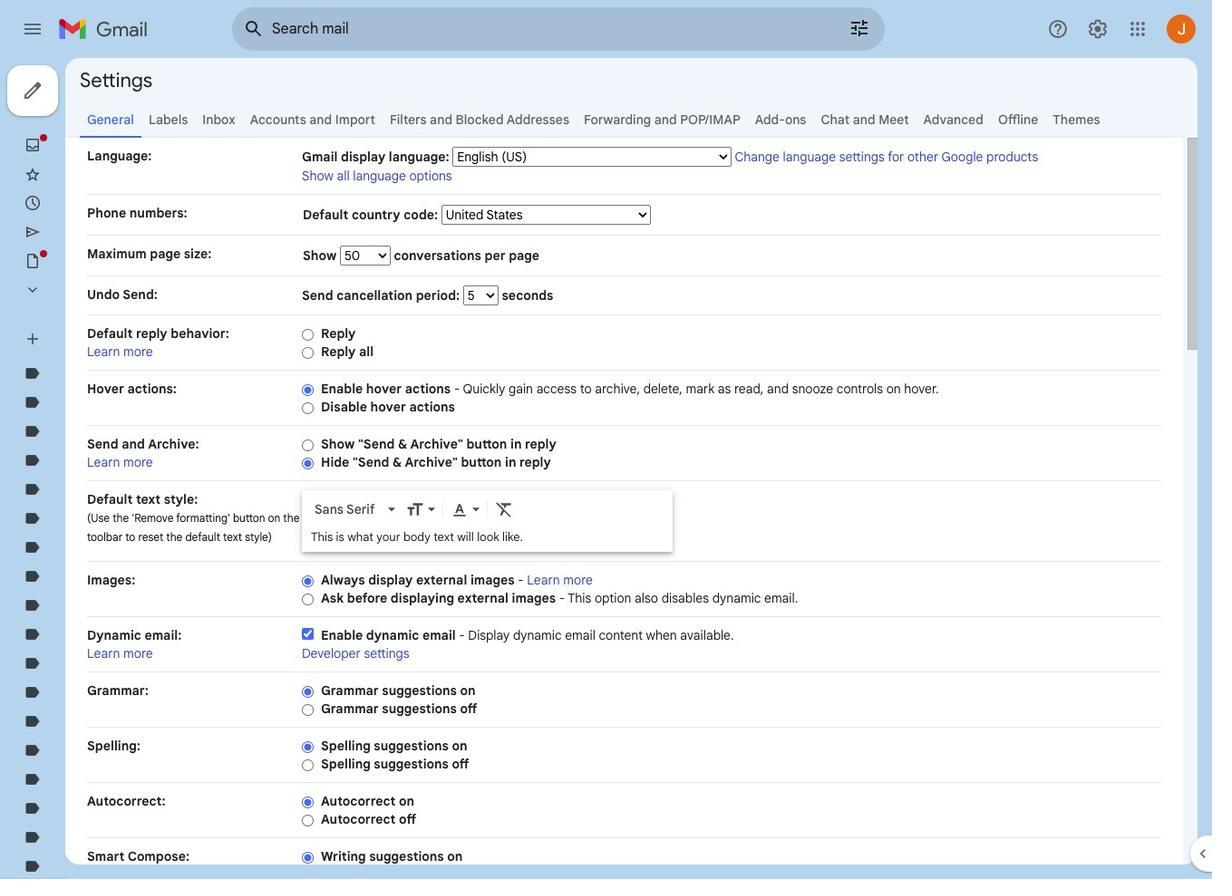 Task type: locate. For each thing, give the bounding box(es) containing it.
button for show "send & archive" button in reply
[[467, 436, 508, 453]]

"send right hide at left bottom
[[353, 455, 390, 471]]

and for blocked
[[430, 112, 453, 128]]

0 vertical spatial off
[[460, 701, 478, 718]]

images down look
[[471, 572, 515, 589]]

suggestions down grammar suggestions on
[[382, 701, 457, 718]]

2 horizontal spatial text
[[434, 530, 454, 545]]

default inside default reply behavior: learn more
[[87, 326, 133, 342]]

change
[[735, 149, 780, 165]]

0 vertical spatial archive"
[[410, 436, 463, 453]]

2 horizontal spatial the
[[283, 512, 300, 525]]

1 horizontal spatial send
[[302, 288, 333, 304]]

Spelling suggestions on radio
[[302, 741, 314, 755]]

0 vertical spatial default
[[303, 207, 349, 223]]

1 vertical spatial send
[[87, 436, 118, 453]]

1 vertical spatial settings
[[364, 646, 410, 662]]

0 vertical spatial grammar
[[321, 683, 379, 699]]

2 autocorrect from the top
[[321, 812, 396, 828]]

learn inside dynamic email: learn more
[[87, 646, 120, 662]]

navigation
[[0, 58, 218, 880]]

1 vertical spatial show
[[303, 248, 340, 264]]

and inside send and archive: learn more
[[122, 436, 145, 453]]

- left display
[[459, 628, 465, 644]]

2 enable from the top
[[321, 628, 363, 644]]

1 vertical spatial hover
[[371, 399, 406, 416]]

external up displaying
[[416, 572, 467, 589]]

1 vertical spatial autocorrect
[[321, 812, 396, 828]]

this left option
[[568, 591, 592, 607]]

0 vertical spatial settings
[[840, 149, 885, 165]]

dynamic email: learn more
[[87, 628, 182, 662]]

autocorrect:
[[87, 794, 166, 810]]

suggestions up the spelling suggestions off
[[374, 738, 449, 755]]

country
[[352, 207, 401, 223]]

writing
[[321, 849, 366, 865]]

default
[[185, 531, 220, 544]]

more down "archive:"
[[123, 455, 153, 471]]

spelling
[[321, 738, 371, 755], [321, 757, 371, 773]]

language down gmail display language:
[[353, 168, 406, 184]]

hover up disable hover actions
[[366, 381, 402, 397]]

1 enable from the top
[[321, 381, 363, 397]]

dynamic down ask before displaying external images - this option also disables dynamic email.
[[513, 628, 562, 644]]

images
[[471, 572, 515, 589], [512, 591, 556, 607]]

learn more link down the dynamic on the bottom of page
[[87, 646, 153, 662]]

Reply radio
[[302, 328, 314, 342]]

reply for reply all
[[321, 344, 356, 360]]

chat and meet link
[[821, 112, 910, 128]]

0 vertical spatial reply
[[321, 326, 356, 342]]

1 vertical spatial grammar
[[321, 701, 379, 718]]

1 horizontal spatial dynamic
[[513, 628, 562, 644]]

images up enable dynamic email - display dynamic email content when available. developer settings
[[512, 591, 556, 607]]

0 horizontal spatial to
[[125, 531, 136, 544]]

1 vertical spatial external
[[458, 591, 509, 607]]

1 spelling from the top
[[321, 738, 371, 755]]

1 horizontal spatial this
[[568, 591, 592, 607]]

settings up grammar suggestions on
[[364, 646, 410, 662]]

send up reply option
[[302, 288, 333, 304]]

spelling right the spelling suggestions off option
[[321, 757, 371, 773]]

actions up disable hover actions
[[405, 381, 451, 397]]

Enable hover actions radio
[[302, 384, 314, 397]]

2 vertical spatial reply
[[520, 455, 551, 471]]

show "send & archive" button in reply
[[321, 436, 557, 453]]

hover right disable
[[371, 399, 406, 416]]

accounts and import link
[[250, 112, 376, 128]]

and for archive:
[[122, 436, 145, 453]]

1 horizontal spatial settings
[[840, 149, 885, 165]]

sans serif
[[315, 502, 375, 518]]

themes link
[[1054, 112, 1101, 128]]

send inside send and archive: learn more
[[87, 436, 118, 453]]

learn up hover at top left
[[87, 344, 120, 360]]

learn inside default reply behavior: learn more
[[87, 344, 120, 360]]

1 vertical spatial images
[[512, 591, 556, 607]]

1 autocorrect from the top
[[321, 794, 396, 810]]

0 horizontal spatial send
[[87, 436, 118, 453]]

None checkbox
[[302, 629, 314, 640]]

0 vertical spatial actions
[[405, 381, 451, 397]]

google
[[942, 149, 984, 165]]

default down undo
[[87, 326, 133, 342]]

show all language options
[[302, 168, 452, 184]]

button up style)
[[233, 512, 265, 525]]

off down grammar suggestions on
[[460, 701, 478, 718]]

0 vertical spatial hover
[[366, 381, 402, 397]]

dynamic left email.
[[713, 591, 762, 607]]

other
[[908, 149, 939, 165]]

reply inside default reply behavior: learn more
[[136, 326, 168, 342]]

page right per
[[509, 248, 540, 264]]

language:
[[389, 149, 450, 165]]

advanced search options image
[[842, 10, 878, 46]]

suggestions down spelling suggestions on
[[374, 757, 449, 773]]

learn down the dynamic on the bottom of page
[[87, 646, 120, 662]]

reply down "access"
[[525, 436, 557, 453]]

- up ask before displaying external images - this option also disables dynamic email.
[[518, 572, 524, 589]]

None search field
[[232, 7, 885, 51]]

learn more link for reply
[[87, 344, 153, 360]]

archive,
[[595, 381, 641, 397]]

1 vertical spatial button
[[461, 455, 502, 471]]

1 horizontal spatial email
[[565, 628, 596, 644]]

show down default country code:
[[303, 248, 340, 264]]

Hide "Send & Archive" button in reply radio
[[302, 457, 314, 471]]

the right (use
[[113, 512, 129, 525]]

1 vertical spatial default
[[87, 326, 133, 342]]

change language settings for other google products link
[[735, 149, 1039, 165]]

and left "archive:"
[[122, 436, 145, 453]]

1 horizontal spatial language
[[783, 149, 837, 165]]

autocorrect up autocorrect off
[[321, 794, 396, 810]]

0 vertical spatial to
[[580, 381, 592, 397]]

size:
[[184, 246, 212, 262]]

spelling for spelling suggestions off
[[321, 757, 371, 773]]

1 grammar from the top
[[321, 683, 379, 699]]

phone
[[87, 205, 126, 221]]

reply down send:
[[136, 326, 168, 342]]

0 horizontal spatial this
[[311, 530, 333, 545]]

is
[[336, 530, 345, 545]]

display
[[341, 149, 386, 165], [369, 572, 413, 589]]

enable dynamic email - display dynamic email content when available. developer settings
[[302, 628, 734, 662]]

grammar down developer settings link
[[321, 683, 379, 699]]

&
[[398, 436, 408, 453], [393, 455, 402, 471]]

show down gmail
[[302, 168, 334, 184]]

learn more link
[[87, 344, 153, 360], [87, 455, 153, 471], [527, 572, 593, 589], [87, 646, 153, 662]]

more up ask before displaying external images - this option also disables dynamic email.
[[564, 572, 593, 589]]

like.
[[503, 530, 523, 545]]

serif
[[347, 502, 375, 518]]

default for default text style: (use the 'remove formatting' button on the toolbar to reset the default text style)
[[87, 492, 133, 508]]

1 vertical spatial all
[[359, 344, 374, 360]]

default left country
[[303, 207, 349, 223]]

reply up formatting options toolbar
[[520, 455, 551, 471]]

all down gmail
[[337, 168, 350, 184]]

0 vertical spatial language
[[783, 149, 837, 165]]

display up show all language options
[[341, 149, 386, 165]]

Always display external images radio
[[302, 575, 314, 589]]

and left import
[[310, 112, 332, 128]]

search mail image
[[238, 13, 270, 45]]

1 vertical spatial actions
[[410, 399, 455, 416]]

2 vertical spatial default
[[87, 492, 133, 508]]

the right the reset
[[166, 531, 183, 544]]

1 vertical spatial reply
[[321, 344, 356, 360]]

in for hide "send & archive" button in reply
[[505, 455, 517, 471]]

0 vertical spatial send
[[302, 288, 333, 304]]

default
[[303, 207, 349, 223], [87, 326, 133, 342], [87, 492, 133, 508]]

0 vertical spatial autocorrect
[[321, 794, 396, 810]]

settings
[[80, 68, 153, 92]]

this is what your body text will look like.
[[311, 530, 523, 545]]

learn up (use
[[87, 455, 120, 471]]

Reply all radio
[[302, 346, 314, 360]]

products
[[987, 149, 1039, 165]]

"send down disable hover actions
[[358, 436, 395, 453]]

grammar
[[321, 683, 379, 699], [321, 701, 379, 718]]

send:
[[123, 287, 158, 303]]

page left size:
[[150, 246, 181, 262]]

external down always display external images - learn more
[[458, 591, 509, 607]]

button for hide "send & archive" button in reply
[[461, 455, 502, 471]]

button down "show "send & archive" button in reply"
[[461, 455, 502, 471]]

more inside default reply behavior: learn more
[[123, 344, 153, 360]]

1 vertical spatial off
[[452, 757, 469, 773]]

0 horizontal spatial settings
[[364, 646, 410, 662]]

always display external images - learn more
[[321, 572, 593, 589]]

1 vertical spatial display
[[369, 572, 413, 589]]

0 vertical spatial button
[[467, 436, 508, 453]]

to left the reset
[[125, 531, 136, 544]]

enable up disable
[[321, 381, 363, 397]]

0 vertical spatial display
[[341, 149, 386, 165]]

actions for disable
[[410, 399, 455, 416]]

- inside enable dynamic email - display dynamic email content when available. developer settings
[[459, 628, 465, 644]]

the left sans
[[283, 512, 300, 525]]

all down cancellation
[[359, 344, 374, 360]]

archive" for show
[[410, 436, 463, 453]]

send down hover at top left
[[87, 436, 118, 453]]

in up remove formatting ‪(⌘\)‬ icon
[[505, 455, 517, 471]]

enable
[[321, 381, 363, 397], [321, 628, 363, 644]]

archive" down "show "send & archive" button in reply"
[[405, 455, 458, 471]]

0 vertical spatial "send
[[358, 436, 395, 453]]

all
[[337, 168, 350, 184], [359, 344, 374, 360]]

ons
[[786, 112, 807, 128]]

learn up ask before displaying external images - this option also disables dynamic email.
[[527, 572, 560, 589]]

more up hover actions:
[[123, 344, 153, 360]]

0 vertical spatial all
[[337, 168, 350, 184]]

learn more link up hover actions:
[[87, 344, 153, 360]]

content
[[599, 628, 643, 644]]

reply up reply all
[[321, 326, 356, 342]]

enable inside enable dynamic email - display dynamic email content when available. developer settings
[[321, 628, 363, 644]]

learn
[[87, 344, 120, 360], [87, 455, 120, 471], [527, 572, 560, 589], [87, 646, 120, 662]]

Grammar suggestions on radio
[[302, 686, 314, 699]]

0 horizontal spatial language
[[353, 168, 406, 184]]

display
[[468, 628, 510, 644]]

off for spelling suggestions off
[[452, 757, 469, 773]]

2 vertical spatial button
[[233, 512, 265, 525]]

to inside the "default text style: (use the 'remove formatting' button on the toolbar to reset the default text style)"
[[125, 531, 136, 544]]

1 vertical spatial archive"
[[405, 455, 458, 471]]

more
[[123, 344, 153, 360], [123, 455, 153, 471], [564, 572, 593, 589], [123, 646, 153, 662]]

1 vertical spatial &
[[393, 455, 402, 471]]

sans serif option
[[311, 501, 385, 519]]

off down spelling suggestions on
[[452, 757, 469, 773]]

and left pop/imap at top
[[655, 112, 677, 128]]

off up writing suggestions on
[[399, 812, 416, 828]]

dynamic up developer settings link
[[366, 628, 419, 644]]

accounts
[[250, 112, 306, 128]]

0 vertical spatial show
[[302, 168, 334, 184]]

toolbar
[[87, 531, 123, 544]]

text left style)
[[223, 531, 242, 544]]

and for meet
[[853, 112, 876, 128]]

learn more link down "archive:"
[[87, 455, 153, 471]]

1 vertical spatial "send
[[353, 455, 390, 471]]

off for grammar suggestions off
[[460, 701, 478, 718]]

before
[[347, 591, 388, 607]]

to right "access"
[[580, 381, 592, 397]]

autocorrect for autocorrect on
[[321, 794, 396, 810]]

0 vertical spatial spelling
[[321, 738, 371, 755]]

0 vertical spatial reply
[[136, 326, 168, 342]]

text left will
[[434, 530, 454, 545]]

default up (use
[[87, 492, 133, 508]]

1 horizontal spatial all
[[359, 344, 374, 360]]

button up 'hide "send & archive" button in reply'
[[467, 436, 508, 453]]

email down displaying
[[423, 628, 456, 644]]

display for gmail
[[341, 149, 386, 165]]

& up 'hide "send & archive" button in reply'
[[398, 436, 408, 453]]

general
[[87, 112, 134, 128]]

conversations per page
[[391, 248, 540, 264]]

suggestions down autocorrect off
[[369, 849, 444, 865]]

gmail display language:
[[302, 149, 450, 165]]

archive"
[[410, 436, 463, 453], [405, 455, 458, 471]]

on
[[887, 381, 901, 397], [268, 512, 281, 525], [460, 683, 476, 699], [452, 738, 468, 755], [399, 794, 415, 810], [447, 849, 463, 865]]

reply right reply all radio
[[321, 344, 356, 360]]

autocorrect down the autocorrect on in the left bottom of the page
[[321, 812, 396, 828]]

default inside the "default text style: (use the 'remove formatting' button on the toolbar to reset the default text style)"
[[87, 492, 133, 508]]

2 vertical spatial show
[[321, 436, 355, 453]]

code:
[[404, 207, 438, 223]]

Autocorrect on radio
[[302, 796, 314, 810]]

"send
[[358, 436, 395, 453], [353, 455, 390, 471]]

hide
[[321, 455, 350, 471]]

"send for hide
[[353, 455, 390, 471]]

1 vertical spatial reply
[[525, 436, 557, 453]]

and right filters
[[430, 112, 453, 128]]

0 vertical spatial in
[[511, 436, 522, 453]]

and for import
[[310, 112, 332, 128]]

settings inside enable dynamic email - display dynamic email content when available. developer settings
[[364, 646, 410, 662]]

archive" for hide
[[405, 455, 458, 471]]

enable up developer
[[321, 628, 363, 644]]

ask before displaying external images - this option also disables dynamic email.
[[321, 591, 799, 607]]

settings
[[840, 149, 885, 165], [364, 646, 410, 662]]

actions up "show "send & archive" button in reply"
[[410, 399, 455, 416]]

send for send and archive: learn more
[[87, 436, 118, 453]]

this left is
[[311, 530, 333, 545]]

in down gain
[[511, 436, 522, 453]]

1 vertical spatial spelling
[[321, 757, 371, 773]]

reply
[[321, 326, 356, 342], [321, 344, 356, 360]]

0 vertical spatial enable
[[321, 381, 363, 397]]

look
[[477, 530, 500, 545]]

0 vertical spatial &
[[398, 436, 408, 453]]

ask
[[321, 591, 344, 607]]

2 grammar from the top
[[321, 701, 379, 718]]

language down ons
[[783, 149, 837, 165]]

1 vertical spatial enable
[[321, 628, 363, 644]]

suggestions for spelling suggestions on
[[374, 738, 449, 755]]

when
[[646, 628, 678, 644]]

always
[[321, 572, 365, 589]]

1 vertical spatial in
[[505, 455, 517, 471]]

and right chat
[[853, 112, 876, 128]]

more down the dynamic on the bottom of page
[[123, 646, 153, 662]]

spelling suggestions on
[[321, 738, 468, 755]]

settings left for
[[840, 149, 885, 165]]

0 horizontal spatial email
[[423, 628, 456, 644]]

0 horizontal spatial all
[[337, 168, 350, 184]]

suggestions up grammar suggestions off
[[382, 683, 457, 699]]

dynamic
[[87, 628, 141, 644]]

off
[[460, 701, 478, 718], [452, 757, 469, 773], [399, 812, 416, 828]]

email left content
[[565, 628, 596, 644]]

- left quickly
[[454, 381, 460, 397]]

suggestions for grammar suggestions off
[[382, 701, 457, 718]]

to
[[580, 381, 592, 397], [125, 531, 136, 544]]

2 reply from the top
[[321, 344, 356, 360]]

spelling right spelling suggestions on option
[[321, 738, 371, 755]]

display up "before"
[[369, 572, 413, 589]]

text up 'remove
[[136, 492, 161, 508]]

0 horizontal spatial the
[[113, 512, 129, 525]]

Autocorrect off radio
[[302, 815, 314, 828]]

reply for show "send & archive" button in reply
[[525, 436, 557, 453]]

grammar right grammar suggestions off radio
[[321, 701, 379, 718]]

per
[[485, 248, 506, 264]]

show up hide at left bottom
[[321, 436, 355, 453]]

send cancellation period:
[[302, 288, 463, 304]]

advanced link
[[924, 112, 984, 128]]

change language settings for other google products
[[735, 149, 1039, 165]]

1 reply from the top
[[321, 326, 356, 342]]

more inside send and archive: learn more
[[123, 455, 153, 471]]

suggestions
[[382, 683, 457, 699], [382, 701, 457, 718], [374, 738, 449, 755], [374, 757, 449, 773], [369, 849, 444, 865]]

email:
[[145, 628, 182, 644]]

archive" up 'hide "send & archive" button in reply'
[[410, 436, 463, 453]]

more inside dynamic email: learn more
[[123, 646, 153, 662]]

2 spelling from the top
[[321, 757, 371, 773]]

import
[[336, 112, 376, 128]]

button
[[467, 436, 508, 453], [461, 455, 502, 471], [233, 512, 265, 525]]

1 vertical spatial to
[[125, 531, 136, 544]]

grammar:
[[87, 683, 149, 699]]

& down "show "send & archive" button in reply"
[[393, 455, 402, 471]]

1 vertical spatial this
[[568, 591, 592, 607]]



Task type: vqa. For each thing, say whether or not it's contained in the screenshot.
dialog
no



Task type: describe. For each thing, give the bounding box(es) containing it.
1 email from the left
[[423, 628, 456, 644]]

options
[[410, 168, 452, 184]]

1 vertical spatial language
[[353, 168, 406, 184]]

and for pop/imap
[[655, 112, 677, 128]]

themes
[[1054, 112, 1101, 128]]

delete,
[[644, 381, 683, 397]]

0 horizontal spatial dynamic
[[366, 628, 419, 644]]

0 vertical spatial external
[[416, 572, 467, 589]]

conversations
[[394, 248, 482, 264]]

1 horizontal spatial the
[[166, 531, 183, 544]]

1 horizontal spatial text
[[223, 531, 242, 544]]

learn more link for and
[[87, 455, 153, 471]]

undo send:
[[87, 287, 158, 303]]

Writing suggestions on radio
[[302, 852, 314, 865]]

meet
[[879, 112, 910, 128]]

what
[[348, 530, 374, 545]]

send for send cancellation period:
[[302, 288, 333, 304]]

learn inside send and archive: learn more
[[87, 455, 120, 471]]

reply for hide "send & archive" button in reply
[[520, 455, 551, 471]]

all for reply
[[359, 344, 374, 360]]

available.
[[681, 628, 734, 644]]

formatting'
[[176, 512, 230, 525]]

hide "send & archive" button in reply
[[321, 455, 551, 471]]

gain
[[509, 381, 533, 397]]

inbox link
[[203, 112, 236, 128]]

hover
[[87, 381, 124, 397]]

0 vertical spatial this
[[311, 530, 333, 545]]

learn more link for email:
[[87, 646, 153, 662]]

show for show "send & archive" button in reply
[[321, 436, 355, 453]]

hover actions:
[[87, 381, 177, 397]]

disables
[[662, 591, 710, 607]]

inbox
[[203, 112, 236, 128]]

mark
[[686, 381, 715, 397]]

Disable hover actions radio
[[302, 402, 314, 415]]

1 horizontal spatial page
[[509, 248, 540, 264]]

autocorrect for autocorrect off
[[321, 812, 396, 828]]

- left option
[[560, 591, 565, 607]]

behavior:
[[171, 326, 229, 342]]

maximum page size:
[[87, 246, 212, 262]]

add-ons link
[[755, 112, 807, 128]]

general link
[[87, 112, 134, 128]]

2 email from the left
[[565, 628, 596, 644]]

grammar suggestions off
[[321, 701, 478, 718]]

developer settings link
[[302, 646, 410, 662]]

button inside the "default text style: (use the 'remove formatting' button on the toolbar to reset the default text style)"
[[233, 512, 265, 525]]

archive:
[[148, 436, 199, 453]]

"send for show
[[358, 436, 395, 453]]

undo
[[87, 287, 120, 303]]

filters
[[390, 112, 427, 128]]

support image
[[1048, 18, 1070, 40]]

settings image
[[1088, 18, 1110, 40]]

addresses
[[507, 112, 570, 128]]

show for show all language options
[[302, 168, 334, 184]]

gmail image
[[58, 11, 157, 47]]

Show "Send & Archive" button in reply radio
[[302, 439, 314, 453]]

forwarding and pop/imap link
[[584, 112, 741, 128]]

suggestions for spelling suggestions off
[[374, 757, 449, 773]]

show for show
[[303, 248, 340, 264]]

suggestions for grammar suggestions on
[[382, 683, 457, 699]]

for
[[888, 149, 905, 165]]

reply for reply
[[321, 326, 356, 342]]

will
[[457, 530, 474, 545]]

spelling:
[[87, 738, 141, 755]]

0 vertical spatial images
[[471, 572, 515, 589]]

learn more link up ask before displaying external images - this option also disables dynamic email.
[[527, 572, 593, 589]]

option
[[595, 591, 632, 607]]

2 horizontal spatial dynamic
[[713, 591, 762, 607]]

and right read,
[[767, 381, 789, 397]]

default reply behavior: learn more
[[87, 326, 229, 360]]

also
[[635, 591, 659, 607]]

email.
[[765, 591, 799, 607]]

actions for enable
[[405, 381, 451, 397]]

spelling suggestions off
[[321, 757, 469, 773]]

spelling for spelling suggestions on
[[321, 738, 371, 755]]

offline
[[999, 112, 1039, 128]]

autocorrect off
[[321, 812, 416, 828]]

enable hover actions - quickly gain access to archive, delete, mark as read, and snooze controls on hover.
[[321, 381, 940, 397]]

2 vertical spatial off
[[399, 812, 416, 828]]

advanced
[[924, 112, 984, 128]]

enable for enable hover actions
[[321, 381, 363, 397]]

phone numbers:
[[87, 205, 188, 221]]

seconds
[[499, 288, 554, 304]]

numbers:
[[130, 205, 188, 221]]

default for default reply behavior: learn more
[[87, 326, 133, 342]]

Search mail text field
[[272, 20, 798, 38]]

Ask before displaying external images radio
[[302, 593, 314, 607]]

period:
[[416, 288, 460, 304]]

hover for enable
[[366, 381, 402, 397]]

add-
[[755, 112, 786, 128]]

as
[[718, 381, 732, 397]]

in for show "send & archive" button in reply
[[511, 436, 522, 453]]

remove formatting ‪(⌘\)‬ image
[[495, 501, 513, 519]]

1 horizontal spatial to
[[580, 381, 592, 397]]

'remove
[[132, 512, 174, 525]]

pop/imap
[[681, 112, 741, 128]]

suggestions for writing suggestions on
[[369, 849, 444, 865]]

enable for enable dynamic email
[[321, 628, 363, 644]]

developer
[[302, 646, 361, 662]]

filters and blocked addresses
[[390, 112, 570, 128]]

read,
[[735, 381, 764, 397]]

style)
[[245, 531, 272, 544]]

chat and meet
[[821, 112, 910, 128]]

formatting options toolbar
[[308, 493, 668, 526]]

0 horizontal spatial page
[[150, 246, 181, 262]]

accounts and import
[[250, 112, 376, 128]]

& for show
[[398, 436, 408, 453]]

labels
[[149, 112, 188, 128]]

display for always
[[369, 572, 413, 589]]

grammar for grammar suggestions off
[[321, 701, 379, 718]]

hover.
[[905, 381, 940, 397]]

disable
[[321, 399, 367, 416]]

labels link
[[149, 112, 188, 128]]

controls
[[837, 381, 884, 397]]

your
[[377, 530, 401, 545]]

autocorrect on
[[321, 794, 415, 810]]

chat
[[821, 112, 850, 128]]

grammar for grammar suggestions on
[[321, 683, 379, 699]]

Spelling suggestions off radio
[[302, 759, 314, 773]]

smart compose:
[[87, 849, 190, 865]]

show all language options link
[[302, 168, 452, 184]]

filters and blocked addresses link
[[390, 112, 570, 128]]

Grammar suggestions off radio
[[302, 704, 314, 717]]

add-ons
[[755, 112, 807, 128]]

forwarding
[[584, 112, 652, 128]]

displaying
[[391, 591, 455, 607]]

0 horizontal spatial text
[[136, 492, 161, 508]]

snooze
[[793, 381, 834, 397]]

style:
[[164, 492, 198, 508]]

default for default country code:
[[303, 207, 349, 223]]

hover for disable
[[371, 399, 406, 416]]

blocked
[[456, 112, 504, 128]]

& for hide
[[393, 455, 402, 471]]

on inside the "default text style: (use the 'remove formatting' button on the toolbar to reset the default text style)"
[[268, 512, 281, 525]]

access
[[537, 381, 577, 397]]

main menu image
[[22, 18, 44, 40]]

all for show
[[337, 168, 350, 184]]

default text style: (use the 'remove formatting' button on the toolbar to reset the default text style)
[[87, 492, 300, 544]]

writing suggestions on
[[321, 849, 463, 865]]

send and archive: learn more
[[87, 436, 199, 471]]

compose:
[[128, 849, 190, 865]]



